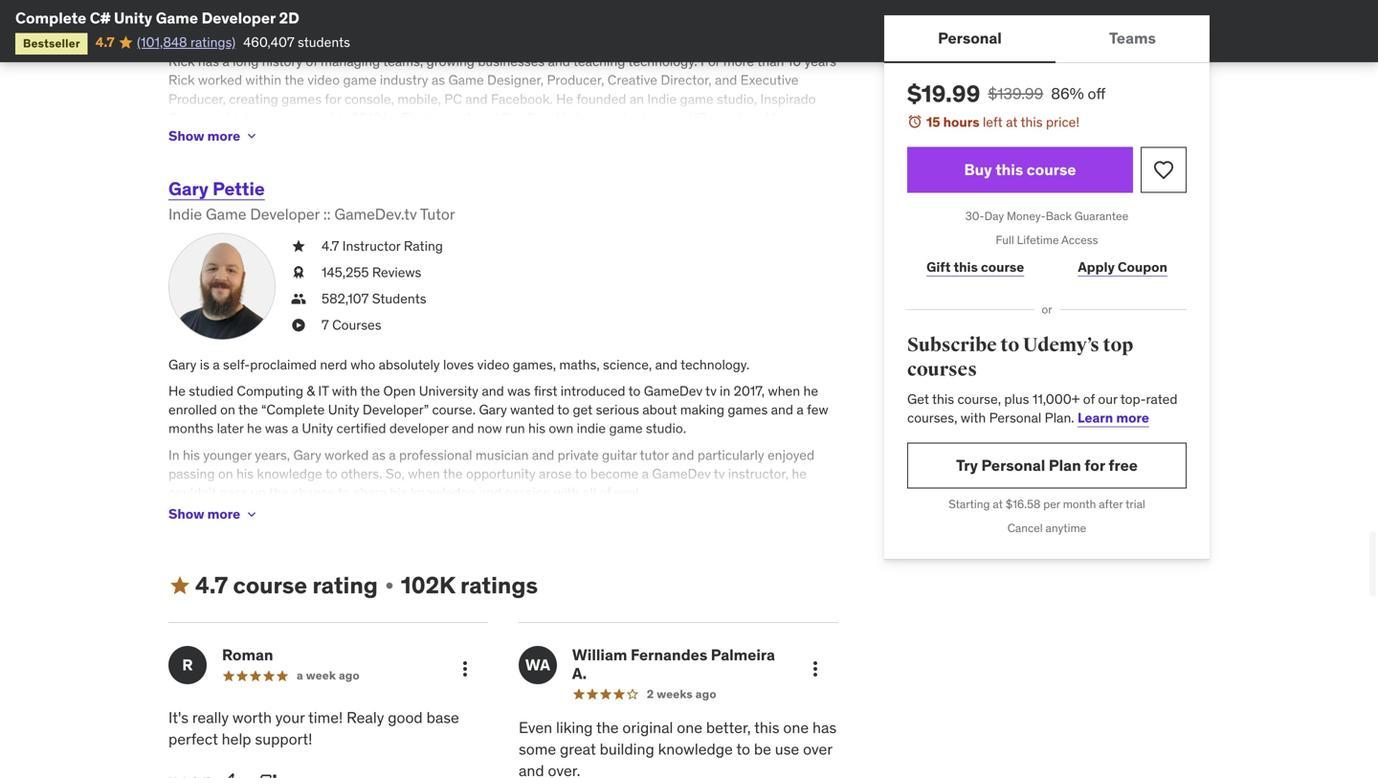 Task type: describe. For each thing, give the bounding box(es) containing it.
1 vertical spatial when
[[408, 465, 440, 482]]

enrolled
[[169, 401, 217, 419]]

own
[[549, 420, 574, 437]]

0 vertical spatial producer,
[[547, 72, 605, 89]]

&
[[307, 383, 315, 400]]

plus
[[1005, 390, 1030, 408]]

2 vertical spatial on
[[218, 465, 233, 482]]

additional actions for review by william fernandes palmeira a. image
[[804, 658, 827, 681]]

gary right years,
[[293, 446, 321, 464]]

additional actions for review by roman image
[[454, 658, 477, 681]]

0 vertical spatial game
[[343, 72, 377, 89]]

mark review by roman as unhelpful image
[[258, 773, 277, 778]]

year
[[543, 147, 569, 164]]

the up later
[[238, 401, 258, 419]]

a down "complete
[[292, 420, 299, 437]]

teaching
[[573, 53, 626, 70]]

was down "america"
[[294, 147, 317, 164]]

this inside "even liking the original one better, this one has some great building knowledge to be use over and over."
[[755, 718, 780, 738]]

wishlist image
[[1153, 159, 1176, 182]]

mobile,
[[398, 90, 441, 108]]

complete c# unity game developer 2d
[[15, 8, 300, 28]]

particularly
[[698, 446, 765, 464]]

xsmall image left 102k
[[382, 578, 397, 593]]

businesses
[[478, 53, 545, 70]]

alarm image
[[908, 114, 923, 129]]

palmeira
[[711, 646, 775, 665]]

1 vertical spatial gamedev
[[652, 465, 711, 482]]

of inside get this course, plus 11,000+ of our top-rated courses, with personal plan.
[[1084, 390, 1095, 408]]

0 vertical spatial knowledge
[[257, 465, 322, 482]]

as up (such
[[748, 109, 762, 126]]

years,
[[255, 446, 290, 464]]

couldn't
[[169, 484, 216, 501]]

professional
[[399, 446, 472, 464]]

1 vertical spatial for
[[387, 147, 404, 164]]

a.
[[572, 664, 587, 684]]

as down mario,
[[778, 128, 792, 145]]

to up chance
[[325, 465, 338, 482]]

1 horizontal spatial which
[[255, 147, 290, 164]]

a down tutor
[[642, 465, 649, 482]]

month
[[1063, 497, 1097, 512]]

worth
[[233, 708, 272, 728]]

as inside gary is a self-proclaimed nerd who absolutely loves video games, maths, science, and technology. he studied computing & it with the open university and was first introduced to gamedev tv in 2017, when he enrolled on the "complete unity developer" course. gary wanted to get serious about making games and a few months later he was a unity certified developer and now run his own indie game studio. in his younger years, gary worked as a professional musician and private guitar tutor and particularly enjoyed passing on his knowledge to others. so, when the opportunity arose to become a gamedev tv instructor, he couldn't pass up the chance to share his knowledge and passion with all of you!
[[372, 446, 386, 464]]

and down 2012
[[356, 128, 378, 145]]

studied
[[189, 383, 234, 400]]

a left few
[[797, 401, 804, 419]]

years
[[805, 53, 837, 70]]

subscribe
[[908, 334, 997, 357]]

4.7 course rating
[[195, 571, 378, 600]]

0 vertical spatial gamedev
[[644, 383, 703, 400]]

use
[[775, 740, 800, 759]]

guitar
[[602, 446, 637, 464]]

102k
[[401, 571, 455, 600]]

the down professional
[[443, 465, 463, 482]]

lifetime
[[1017, 233, 1059, 247]]

some
[[519, 740, 556, 759]]

and right tutor
[[672, 446, 695, 464]]

is
[[200, 356, 210, 373]]

0 vertical spatial ips
[[695, 109, 714, 126]]

2 one from the left
[[784, 718, 809, 738]]

more up "gardenmind"
[[207, 127, 240, 144]]

2 show more button from the top
[[169, 495, 260, 534]]

0 vertical spatial he
[[804, 383, 819, 400]]

starting
[[949, 497, 990, 512]]

to inside subscribe to udemy's top courses
[[1001, 334, 1020, 357]]

more down top-
[[1117, 409, 1150, 426]]

and up studio,
[[715, 72, 738, 89]]

inspirado
[[761, 90, 816, 108]]

c#
[[90, 8, 110, 28]]

anytime
[[1046, 521, 1087, 535]]

certified
[[337, 420, 386, 437]]

a left the week
[[297, 669, 303, 683]]

0 vertical spatial tv
[[706, 383, 717, 400]]

category).
[[700, 147, 759, 164]]

arts
[[465, 109, 489, 126]]

gift this course
[[927, 258, 1025, 276]]

from
[[664, 128, 692, 145]]

and down opportunity
[[479, 484, 502, 501]]

his right in
[[183, 446, 200, 464]]

1 vertical spatial knowledge
[[411, 484, 476, 501]]

this for buy this course
[[996, 160, 1024, 180]]

gary is a self-proclaimed nerd who absolutely loves video games, maths, science, and technology. he studied computing & it with the open university and was first introduced to gamedev tv in 2017, when he enrolled on the "complete unity developer" course. gary wanted to get serious about making games and a few months later he was a unity certified developer and now run his own indie game studio. in his younger years, gary worked as a professional musician and private guitar tutor and particularly enjoyed passing on his knowledge to others. so, when the opportunity arose to become a gamedev tv instructor, he couldn't pass up the chance to share his knowledge and passion with all of you!
[[169, 356, 829, 501]]

gary pettie image
[[169, 233, 276, 340]]

game up (101,848 ratings)
[[156, 8, 198, 28]]

to up own
[[558, 401, 570, 419]]

a up so,
[[389, 446, 396, 464]]

serious
[[596, 401, 639, 419]]

$139.99
[[988, 84, 1044, 103]]

with inside get this course, plus 11,000+ of our top-rated courses, with personal plan.
[[961, 409, 986, 426]]

show for second show more button
[[169, 506, 204, 523]]

1 horizontal spatial /
[[646, 147, 653, 164]]

students
[[372, 290, 427, 307]]

top
[[1103, 334, 1134, 357]]

tutor
[[640, 446, 669, 464]]

knowledge inside "even liking the original one better, this one has some great building knowledge to be use over and over."
[[658, 740, 733, 759]]

technology. inside gary is a self-proclaimed nerd who absolutely loves video games, maths, science, and technology. he studied computing & it with the open university and was first introduced to gamedev tv in 2017, when he enrolled on the "complete unity developer" course. gary wanted to get serious about making games and a few months later he was a unity certified developer and now run his own indie game studio. in his younger years, gary worked as a professional musician and private guitar tutor and particularly enjoyed passing on his knowledge to others. so, when the opportunity arose to become a gamedev tv instructor, he couldn't pass up the chance to share his knowledge and passion with all of you!
[[681, 356, 750, 373]]

developer for pettie
[[250, 204, 320, 224]]

really
[[192, 708, 229, 728]]

game down arts
[[467, 147, 502, 164]]

all
[[583, 484, 596, 501]]

it's
[[169, 708, 189, 728]]

1 vertical spatial game
[[680, 90, 714, 108]]

within
[[246, 72, 282, 89]]

to down private
[[575, 465, 587, 482]]

apply
[[1078, 258, 1115, 276]]

get
[[908, 390, 930, 408]]

1 vertical spatial tv
[[714, 465, 725, 482]]

created
[[499, 128, 545, 145]]

1 show more button from the top
[[169, 117, 260, 155]]

and up now
[[482, 383, 504, 400]]

it's really worth your time! realy good base perfect help support!
[[169, 708, 459, 749]]

xsmall image for 145,255 reviews
[[291, 263, 306, 282]]

2 vertical spatial unity
[[302, 420, 333, 437]]

gamedev.tv
[[335, 204, 417, 224]]

1 vertical spatial unity
[[328, 401, 359, 419]]

2 vertical spatial he
[[792, 465, 807, 482]]

pc
[[444, 90, 462, 108]]

0 vertical spatial with
[[332, 383, 358, 400]]

the down history
[[285, 72, 304, 89]]

science,
[[603, 356, 652, 373]]

games,
[[513, 356, 556, 373]]

computing
[[237, 383, 303, 400]]

1 vertical spatial has
[[577, 109, 598, 126]]

his up pass
[[236, 465, 254, 482]]

1 vertical spatial producer,
[[169, 90, 226, 108]]

was down "complete
[[265, 420, 288, 437]]

0 vertical spatial has
[[198, 53, 219, 70]]

gary up now
[[479, 401, 507, 419]]

and up arts
[[466, 90, 488, 108]]

2d
[[279, 8, 300, 28]]

0 vertical spatial which
[[217, 109, 252, 126]]

loves
[[443, 356, 474, 373]]

gary left is on the left top of the page
[[169, 356, 197, 373]]

instructor
[[343, 237, 401, 255]]

or
[[1042, 302, 1053, 317]]

0 vertical spatial in
[[337, 109, 348, 126]]

to up serious
[[629, 383, 641, 400]]

and down course.
[[452, 420, 474, 437]]

0 vertical spatial he
[[556, 90, 574, 108]]

developer for c#
[[202, 8, 276, 28]]

opportunity
[[466, 465, 536, 482]]

our
[[1099, 390, 1118, 408]]

get this course, plus 11,000+ of our top-rated courses, with personal plan.
[[908, 390, 1178, 426]]

rating
[[404, 237, 443, 255]]

his down so,
[[390, 484, 407, 501]]

2012
[[351, 109, 381, 126]]

introduced
[[561, 383, 626, 400]]

liking
[[556, 718, 593, 738]]

of down created
[[505, 147, 517, 164]]

to down others.
[[338, 484, 350, 501]]

coupon
[[1118, 258, 1168, 276]]

a inside the rick has a long history of managing teams, growing businesses and teaching technology. for more than 10 years rick worked within the video game industry as game designer, producer, creative director, and executive producer, creating games for console, mobile, pc and facebook. he founded an indie game studio, inspirado games, which was acquired in 2012 by electronic arts / popcap. he has worked on cool ips such as mario, transformers, captain america and mortal kombat and created successful new ips from scratch (such as "gardenmind" which was nominated for canadian game of the year in the social / mobile category).
[[222, 53, 230, 70]]

indie inside "gary pettie indie game developer :: gamedev.tv tutor"
[[169, 204, 202, 224]]

courses
[[908, 358, 977, 382]]

at inside starting at $16.58 per month after trial cancel anytime
[[993, 497, 1003, 512]]

video inside gary is a self-proclaimed nerd who absolutely loves video games, maths, science, and technology. he studied computing & it with the open university and was first introduced to gamedev tv in 2017, when he enrolled on the "complete unity developer" course. gary wanted to get serious about making games and a few months later he was a unity certified developer and now run his own indie game studio. in his younger years, gary worked as a professional musician and private guitar tutor and particularly enjoyed passing on his knowledge to others. so, when the opportunity arose to become a gamedev tv instructor, he couldn't pass up the chance to share his knowledge and passion with all of you!
[[477, 356, 510, 373]]

game up pc
[[448, 72, 484, 89]]

to inside "even liking the original one better, this one has some great building knowledge to be use over and over."
[[737, 740, 751, 759]]

history
[[262, 53, 303, 70]]

mobile
[[656, 147, 696, 164]]

the down created
[[520, 147, 540, 164]]

after
[[1099, 497, 1123, 512]]

this left price!
[[1021, 113, 1043, 131]]

and down arts
[[473, 128, 496, 145]]

you!
[[615, 484, 639, 501]]

xsmall image for 582,107 students
[[291, 290, 306, 308]]

more down pass
[[207, 506, 240, 523]]

0 vertical spatial for
[[325, 90, 341, 108]]

0 vertical spatial /
[[492, 109, 499, 126]]

about
[[643, 401, 677, 419]]

personal button
[[885, 15, 1056, 61]]

pettie
[[213, 177, 265, 200]]

he inside gary is a self-proclaimed nerd who absolutely loves video games, maths, science, and technology. he studied computing & it with the open university and was first introduced to gamedev tv in 2017, when he enrolled on the "complete unity developer" course. gary wanted to get serious about making games and a few months later he was a unity certified developer and now run his own indie game studio. in his younger years, gary worked as a professional musician and private guitar tutor and particularly enjoyed passing on his knowledge to others. so, when the opportunity arose to become a gamedev tv instructor, he couldn't pass up the chance to share his knowledge and passion with all of you!
[[169, 383, 186, 400]]

2 vertical spatial with
[[554, 484, 580, 501]]

william
[[572, 646, 628, 665]]

the down "successful"
[[586, 147, 605, 164]]

console,
[[345, 90, 394, 108]]

teams,
[[383, 53, 423, 70]]

than
[[758, 53, 784, 70]]

xsmall image down up
[[244, 507, 260, 522]]

1 vertical spatial in
[[572, 147, 583, 164]]

0 horizontal spatial ips
[[642, 128, 661, 145]]

subscribe to udemy's top courses
[[908, 334, 1134, 382]]

games inside gary is a self-proclaimed nerd who absolutely loves video games, maths, science, and technology. he studied computing & it with the open university and was first introduced to gamedev tv in 2017, when he enrolled on the "complete unity developer" course. gary wanted to get serious about making games and a few months later he was a unity certified developer and now run his own indie game studio. in his younger years, gary worked as a professional musician and private guitar tutor and particularly enjoyed passing on his knowledge to others. so, when the opportunity arose to become a gamedev tv instructor, he couldn't pass up the chance to share his knowledge and passion with all of you!
[[728, 401, 768, 419]]

studio.
[[646, 420, 687, 437]]

cancel
[[1008, 521, 1043, 535]]

acquired
[[282, 109, 334, 126]]

great
[[560, 740, 596, 759]]

and inside "even liking the original one better, this one has some great building knowledge to be use over and over."
[[519, 761, 544, 778]]

2 vertical spatial personal
[[982, 456, 1046, 475]]



Task type: vqa. For each thing, say whether or not it's contained in the screenshot.
My
no



Task type: locate. For each thing, give the bounding box(es) containing it.
musician
[[476, 446, 529, 464]]

game down managing in the top left of the page
[[343, 72, 377, 89]]

later
[[217, 420, 244, 437]]

0 vertical spatial ago
[[339, 669, 360, 683]]

xsmall image
[[244, 129, 260, 144], [291, 237, 306, 256], [291, 316, 306, 335], [244, 507, 260, 522], [382, 578, 397, 593]]

plan
[[1049, 456, 1082, 475]]

when down professional
[[408, 465, 440, 482]]

learn more link
[[1078, 409, 1150, 426]]

1 horizontal spatial knowledge
[[411, 484, 476, 501]]

1 horizontal spatial 4.7
[[195, 571, 228, 600]]

4.7 up 145,255
[[322, 237, 339, 255]]

week
[[306, 669, 336, 683]]

gamedev down tutor
[[652, 465, 711, 482]]

1 vertical spatial worked
[[601, 109, 645, 126]]

0 vertical spatial at
[[1006, 113, 1018, 131]]

games,
[[169, 109, 214, 126]]

1 horizontal spatial game
[[609, 420, 643, 437]]

william fernandes palmeira a.
[[572, 646, 775, 684]]

460,407 students
[[243, 33, 350, 51]]

460,407
[[243, 33, 295, 51]]

4.7 for 4.7 course rating
[[195, 571, 228, 600]]

knowledge down professional
[[411, 484, 476, 501]]

course inside button
[[1027, 160, 1077, 180]]

producer,
[[547, 72, 605, 89], [169, 90, 226, 108]]

show more button down passing
[[169, 495, 260, 534]]

personal up $19.99
[[938, 28, 1002, 48]]

creating
[[229, 90, 278, 108]]

popcap.
[[502, 109, 553, 126]]

game inside gary is a self-proclaimed nerd who absolutely loves video games, maths, science, and technology. he studied computing & it with the open university and was first introduced to gamedev tv in 2017, when he enrolled on the "complete unity developer" course. gary wanted to get serious about making games and a few months later he was a unity certified developer and now run his own indie game studio. in his younger years, gary worked as a professional musician and private guitar tutor and particularly enjoyed passing on his knowledge to others. so, when the opportunity arose to become a gamedev tv instructor, he couldn't pass up the chance to share his knowledge and passion with all of you!
[[609, 420, 643, 437]]

xsmall image
[[291, 263, 306, 282], [291, 290, 306, 308]]

as
[[432, 72, 445, 89], [748, 109, 762, 126], [778, 128, 792, 145], [372, 446, 386, 464]]

course up roman
[[233, 571, 307, 600]]

roman
[[222, 646, 273, 665]]

was up captain
[[255, 109, 279, 126]]

and left few
[[771, 401, 794, 419]]

2 show from the top
[[169, 506, 204, 523]]

gift
[[927, 258, 951, 276]]

gamedev
[[644, 383, 703, 400], [652, 465, 711, 482]]

ago right weeks
[[696, 687, 717, 702]]

1 vertical spatial show
[[169, 506, 204, 523]]

medium image
[[169, 574, 191, 597]]

show more for second show more button from the bottom of the page
[[169, 127, 240, 144]]

1 vertical spatial at
[[993, 497, 1003, 512]]

tutor
[[420, 204, 455, 224]]

bestseller
[[23, 36, 80, 51]]

1 horizontal spatial has
[[577, 109, 598, 126]]

0 vertical spatial show more
[[169, 127, 240, 144]]

in inside gary is a self-proclaimed nerd who absolutely loves video games, maths, science, and technology. he studied computing & it with the open university and was first introduced to gamedev tv in 2017, when he enrolled on the "complete unity developer" course. gary wanted to get serious about making games and a few months later he was a unity certified developer and now run his own indie game studio. in his younger years, gary worked as a professional musician and private guitar tutor and particularly enjoyed passing on his knowledge to others. so, when the opportunity arose to become a gamedev tv instructor, he couldn't pass up the chance to share his knowledge and passion with all of you!
[[720, 383, 731, 400]]

for down mortal
[[387, 147, 404, 164]]

teams
[[1110, 28, 1157, 48]]

buy
[[965, 160, 993, 180]]

support!
[[255, 730, 312, 749]]

2 horizontal spatial with
[[961, 409, 986, 426]]

and left teaching
[[548, 53, 570, 70]]

in
[[169, 446, 180, 464]]

video inside the rick has a long history of managing teams, growing businesses and teaching technology. for more than 10 years rick worked within the video game industry as game designer, producer, creative director, and executive producer, creating games for console, mobile, pc and facebook. he founded an indie game studio, inspirado games, which was acquired in 2012 by electronic arts / popcap. he has worked on cool ips such as mario, transformers, captain america and mortal kombat and created successful new ips from scratch (such as "gardenmind" which was nominated for canadian game of the year in the social / mobile category).
[[308, 72, 340, 89]]

this inside button
[[996, 160, 1024, 180]]

full
[[996, 233, 1015, 247]]

in left '2017,'
[[720, 383, 731, 400]]

money-
[[1007, 209, 1046, 224]]

1 vertical spatial 4.7
[[322, 237, 339, 255]]

7
[[322, 317, 329, 334]]

0 horizontal spatial game
[[343, 72, 377, 89]]

1 show from the top
[[169, 127, 204, 144]]

run
[[505, 420, 525, 437]]

he down enjoyed at the right of the page
[[792, 465, 807, 482]]

per
[[1044, 497, 1061, 512]]

0 vertical spatial course
[[1027, 160, 1077, 180]]

personal down plus
[[990, 409, 1042, 426]]

of right all
[[600, 484, 611, 501]]

0 vertical spatial video
[[308, 72, 340, 89]]

this right "gift"
[[954, 258, 978, 276]]

1 vertical spatial which
[[255, 147, 290, 164]]

games up acquired
[[282, 90, 322, 108]]

10
[[788, 53, 802, 70]]

now
[[477, 420, 502, 437]]

the inside "even liking the original one better, this one has some great building knowledge to be use over and over."
[[597, 718, 619, 738]]

good
[[388, 708, 423, 728]]

0 horizontal spatial worked
[[198, 72, 242, 89]]

an
[[630, 90, 644, 108]]

this inside "link"
[[954, 258, 978, 276]]

gary inside "gary pettie indie game developer :: gamedev.tv tutor"
[[169, 177, 209, 200]]

4.7
[[95, 33, 115, 51], [322, 237, 339, 255], [195, 571, 228, 600]]

this for get this course, plus 11,000+ of our top-rated courses, with personal plan.
[[933, 390, 955, 408]]

he right later
[[247, 420, 262, 437]]

1 horizontal spatial one
[[784, 718, 809, 738]]

and right science,
[[655, 356, 678, 373]]

kombat
[[423, 128, 470, 145]]

4.7 right medium icon
[[195, 571, 228, 600]]

xsmall image left 7
[[291, 316, 306, 335]]

game inside "gary pettie indie game developer :: gamedev.tv tutor"
[[206, 204, 247, 224]]

4.7 for 4.7 instructor rating
[[322, 237, 339, 255]]

show for second show more button from the bottom of the page
[[169, 127, 204, 144]]

left
[[983, 113, 1003, 131]]

show down games,
[[169, 127, 204, 144]]

worked inside gary is a self-proclaimed nerd who absolutely loves video games, maths, science, and technology. he studied computing & it with the open university and was first introduced to gamedev tv in 2017, when he enrolled on the "complete unity developer" course. gary wanted to get serious about making games and a few months later he was a unity certified developer and now run his own indie game studio. in his younger years, gary worked as a professional musician and private guitar tutor and particularly enjoyed passing on his knowledge to others. so, when the opportunity arose to become a gamedev tv instructor, he couldn't pass up the chance to share his knowledge and passion with all of you!
[[325, 446, 369, 464]]

this right buy
[[996, 160, 1024, 180]]

ago for realy
[[339, 669, 360, 683]]

1 vertical spatial on
[[220, 401, 235, 419]]

course,
[[958, 390, 1002, 408]]

1 vertical spatial he
[[247, 420, 262, 437]]

and up arose
[[532, 446, 555, 464]]

show more for second show more button
[[169, 506, 240, 523]]

off
[[1088, 84, 1106, 103]]

game down director,
[[680, 90, 714, 108]]

1 horizontal spatial video
[[477, 356, 510, 373]]

building
[[600, 740, 655, 759]]

course down full
[[981, 258, 1025, 276]]

1 xsmall image from the top
[[291, 263, 306, 282]]

tv
[[706, 383, 717, 400], [714, 465, 725, 482]]

tab list
[[885, 15, 1210, 63]]

first
[[534, 383, 558, 400]]

help
[[222, 730, 251, 749]]

2 vertical spatial he
[[169, 383, 186, 400]]

ago for better,
[[696, 687, 717, 702]]

gary down "gardenmind"
[[169, 177, 209, 200]]

chance
[[292, 484, 335, 501]]

2 vertical spatial has
[[813, 718, 837, 738]]

games inside the rick has a long history of managing teams, growing businesses and teaching technology. for more than 10 years rick worked within the video game industry as game designer, producer, creative director, and executive producer, creating games for console, mobile, pc and facebook. he founded an indie game studio, inspirado games, which was acquired in 2012 by electronic arts / popcap. he has worked on cool ips such as mario, transformers, captain america and mortal kombat and created successful new ips from scratch (such as "gardenmind" which was nominated for canadian game of the year in the social / mobile category).
[[282, 90, 322, 108]]

learn more
[[1078, 409, 1150, 426]]

of
[[306, 53, 318, 70], [505, 147, 517, 164], [1084, 390, 1095, 408], [600, 484, 611, 501]]

0 horizontal spatial at
[[993, 497, 1003, 512]]

2 vertical spatial knowledge
[[658, 740, 733, 759]]

the right up
[[269, 484, 289, 501]]

to left udemy's at the right
[[1001, 334, 1020, 357]]

technology. up director,
[[629, 53, 698, 70]]

one
[[677, 718, 703, 738], [784, 718, 809, 738]]

1 vertical spatial rick
[[169, 72, 195, 89]]

0 horizontal spatial one
[[677, 718, 703, 738]]

mark review by roman as helpful image
[[222, 773, 241, 778]]

knowledge down years,
[[257, 465, 322, 482]]

indie inside the rick has a long history of managing teams, growing businesses and teaching technology. for more than 10 years rick worked within the video game industry as game designer, producer, creative director, and executive producer, creating games for console, mobile, pc and facebook. he founded an indie game studio, inspirado games, which was acquired in 2012 by electronic arts / popcap. he has worked on cool ips such as mario, transformers, captain america and mortal kombat and created successful new ips from scratch (such as "gardenmind" which was nominated for canadian game of the year in the social / mobile category).
[[648, 90, 677, 108]]

2 vertical spatial game
[[609, 420, 643, 437]]

0 horizontal spatial for
[[325, 90, 341, 108]]

1 vertical spatial personal
[[990, 409, 1042, 426]]

2 show more from the top
[[169, 506, 240, 523]]

of left our
[[1084, 390, 1095, 408]]

unity down "complete
[[302, 420, 333, 437]]

1 vertical spatial indie
[[169, 204, 202, 224]]

1 horizontal spatial producer,
[[547, 72, 605, 89]]

personal inside get this course, plus 11,000+ of our top-rated courses, with personal plan.
[[990, 409, 1042, 426]]

0 horizontal spatial video
[[308, 72, 340, 89]]

0 vertical spatial 4.7
[[95, 33, 115, 51]]

has up "successful"
[[577, 109, 598, 126]]

a right is on the left top of the page
[[213, 356, 220, 373]]

2 horizontal spatial has
[[813, 718, 837, 738]]

indie down gary pettie link
[[169, 204, 202, 224]]

tab list containing personal
[[885, 15, 1210, 63]]

0 vertical spatial unity
[[114, 8, 152, 28]]

2 vertical spatial worked
[[325, 446, 369, 464]]

1 horizontal spatial with
[[554, 484, 580, 501]]

back
[[1046, 209, 1072, 224]]

developer
[[390, 420, 449, 437]]

knowledge down better,
[[658, 740, 733, 759]]

2 horizontal spatial 4.7
[[322, 237, 339, 255]]

in down "successful"
[[572, 147, 583, 164]]

technology. inside the rick has a long history of managing teams, growing businesses and teaching technology. for more than 10 years rick worked within the video game industry as game designer, producer, creative director, and executive producer, creating games for console, mobile, pc and facebook. he founded an indie game studio, inspirado games, which was acquired in 2012 by electronic arts / popcap. he has worked on cool ips such as mario, transformers, captain america and mortal kombat and created successful new ips from scratch (such as "gardenmind" which was nominated for canadian game of the year in the social / mobile category).
[[629, 53, 698, 70]]

(101,848
[[137, 33, 187, 51]]

as down "growing"
[[432, 72, 445, 89]]

cool
[[667, 109, 692, 126]]

2 horizontal spatial course
[[1027, 160, 1077, 180]]

0 vertical spatial show
[[169, 127, 204, 144]]

gift this course link
[[908, 248, 1044, 286]]

developer left ::
[[250, 204, 320, 224]]

this inside get this course, plus 11,000+ of our top-rated courses, with personal plan.
[[933, 390, 955, 408]]

0 horizontal spatial games
[[282, 90, 322, 108]]

0 vertical spatial technology.
[[629, 53, 698, 70]]

1 horizontal spatial ips
[[695, 109, 714, 126]]

0 horizontal spatial in
[[337, 109, 348, 126]]

worked
[[198, 72, 242, 89], [601, 109, 645, 126], [325, 446, 369, 464]]

game
[[343, 72, 377, 89], [680, 90, 714, 108], [609, 420, 643, 437]]

has inside "even liking the original one better, this one has some great building knowledge to be use over and over."
[[813, 718, 837, 738]]

1 vertical spatial he
[[556, 109, 573, 126]]

1 horizontal spatial worked
[[325, 446, 369, 464]]

personal up $16.58
[[982, 456, 1046, 475]]

over.
[[548, 761, 581, 778]]

1 rick from the top
[[169, 53, 195, 70]]

months
[[169, 420, 214, 437]]

on left 'cool'
[[648, 109, 663, 126]]

course for buy this course
[[1027, 160, 1077, 180]]

2 horizontal spatial for
[[1085, 456, 1106, 475]]

and
[[548, 53, 570, 70], [715, 72, 738, 89], [466, 90, 488, 108], [356, 128, 378, 145], [473, 128, 496, 145], [655, 356, 678, 373], [482, 383, 504, 400], [771, 401, 794, 419], [452, 420, 474, 437], [532, 446, 555, 464], [672, 446, 695, 464], [479, 484, 502, 501], [519, 761, 544, 778]]

game
[[156, 8, 198, 28], [448, 72, 484, 89], [467, 147, 502, 164], [206, 204, 247, 224]]

learn
[[1078, 409, 1114, 426]]

more inside the rick has a long history of managing teams, growing businesses and teaching technology. for more than 10 years rick worked within the video game industry as game designer, producer, creative director, and executive producer, creating games for console, mobile, pc and facebook. he founded an indie game studio, inspirado games, which was acquired in 2012 by electronic arts / popcap. he has worked on cool ips such as mario, transformers, captain america and mortal kombat and created successful new ips from scratch (such as "gardenmind" which was nominated for canadian game of the year in the social / mobile category).
[[724, 53, 755, 70]]

he up enrolled
[[169, 383, 186, 400]]

more right for
[[724, 53, 755, 70]]

he up "successful"
[[556, 109, 573, 126]]

at left $16.58
[[993, 497, 1003, 512]]

games down '2017,'
[[728, 401, 768, 419]]

2 horizontal spatial knowledge
[[658, 740, 733, 759]]

11,000+
[[1033, 390, 1080, 408]]

fernandes
[[631, 646, 708, 665]]

private
[[558, 446, 599, 464]]

0 vertical spatial worked
[[198, 72, 242, 89]]

0 horizontal spatial producer,
[[169, 90, 226, 108]]

0 horizontal spatial which
[[217, 109, 252, 126]]

2 rick from the top
[[169, 72, 195, 89]]

xsmall image down "gary pettie indie game developer :: gamedev.tv tutor"
[[291, 237, 306, 256]]

0 horizontal spatial has
[[198, 53, 219, 70]]

2 vertical spatial course
[[233, 571, 307, 600]]

"gardenmind"
[[169, 147, 252, 164]]

ago right the week
[[339, 669, 360, 683]]

0 vertical spatial developer
[[202, 8, 276, 28]]

xsmall image down creating
[[244, 129, 260, 144]]

personal inside button
[[938, 28, 1002, 48]]

rated
[[1147, 390, 1178, 408]]

has up over
[[813, 718, 837, 738]]

1 vertical spatial with
[[961, 409, 986, 426]]

with down arose
[[554, 484, 580, 501]]

with down course,
[[961, 409, 986, 426]]

creative
[[608, 72, 658, 89]]

ratings
[[461, 571, 538, 600]]

0 vertical spatial rick
[[169, 53, 195, 70]]

0 horizontal spatial knowledge
[[257, 465, 322, 482]]

582,107
[[322, 290, 369, 307]]

2 vertical spatial in
[[720, 383, 731, 400]]

worked up new
[[601, 109, 645, 126]]

your
[[276, 708, 305, 728]]

0 horizontal spatial ago
[[339, 669, 360, 683]]

his down wanted
[[528, 420, 546, 437]]

1 vertical spatial xsmall image
[[291, 290, 306, 308]]

15
[[927, 113, 941, 131]]

he up few
[[804, 383, 819, 400]]

4.7 for 4.7
[[95, 33, 115, 51]]

game down serious
[[609, 420, 643, 437]]

1 vertical spatial technology.
[[681, 356, 750, 373]]

course.
[[432, 401, 476, 419]]

1 vertical spatial video
[[477, 356, 510, 373]]

course for gift this course
[[981, 258, 1025, 276]]

gary pettie indie game developer :: gamedev.tv tutor
[[169, 177, 455, 224]]

was up wanted
[[508, 383, 531, 400]]

1 horizontal spatial ago
[[696, 687, 717, 702]]

/ right arts
[[492, 109, 499, 126]]

/ right social
[[646, 147, 653, 164]]

tv up making
[[706, 383, 717, 400]]

2 xsmall image from the top
[[291, 290, 306, 308]]

0 horizontal spatial with
[[332, 383, 358, 400]]

1 vertical spatial show more button
[[169, 495, 260, 534]]

show more
[[169, 127, 240, 144], [169, 506, 240, 523]]

indie up 'cool'
[[648, 90, 677, 108]]

1 show more from the top
[[169, 127, 240, 144]]

has
[[198, 53, 219, 70], [577, 109, 598, 126], [813, 718, 837, 738]]

30-day money-back guarantee full lifetime access
[[966, 209, 1129, 247]]

unity right c#
[[114, 8, 152, 28]]

course inside "link"
[[981, 258, 1025, 276]]

2017,
[[734, 383, 765, 400]]

unity up certified
[[328, 401, 359, 419]]

1 one from the left
[[677, 718, 703, 738]]

1 vertical spatial ago
[[696, 687, 717, 702]]

personal
[[938, 28, 1002, 48], [990, 409, 1042, 426], [982, 456, 1046, 475]]

of down students
[[306, 53, 318, 70]]

canadian
[[407, 147, 463, 164]]

a
[[222, 53, 230, 70], [213, 356, 220, 373], [797, 401, 804, 419], [292, 420, 299, 437], [389, 446, 396, 464], [642, 465, 649, 482], [297, 669, 303, 683]]

0 horizontal spatial course
[[233, 571, 307, 600]]

mortal
[[381, 128, 420, 145]]

of inside gary is a self-proclaimed nerd who absolutely loves video games, maths, science, and technology. he studied computing & it with the open university and was first introduced to gamedev tv in 2017, when he enrolled on the "complete unity developer" course. gary wanted to get serious about making games and a few months later he was a unity certified developer and now run his own indie game studio. in his younger years, gary worked as a professional musician and private guitar tutor and particularly enjoyed passing on his knowledge to others. so, when the opportunity arose to become a gamedev tv instructor, he couldn't pass up the chance to share his knowledge and passion with all of you!
[[600, 484, 611, 501]]

show down couldn't
[[169, 506, 204, 523]]

better,
[[706, 718, 751, 738]]

1 vertical spatial developer
[[250, 204, 320, 224]]

102k ratings
[[401, 571, 538, 600]]

video down managing in the top left of the page
[[308, 72, 340, 89]]

has down ratings)
[[198, 53, 219, 70]]

in
[[337, 109, 348, 126], [572, 147, 583, 164], [720, 383, 731, 400]]

on inside the rick has a long history of managing teams, growing businesses and teaching technology. for more than 10 years rick worked within the video game industry as game designer, producer, creative director, and executive producer, creating games for console, mobile, pc and facebook. he founded an indie game studio, inspirado games, which was acquired in 2012 by electronic arts / popcap. he has worked on cool ips such as mario, transformers, captain america and mortal kombat and created successful new ips from scratch (such as "gardenmind" which was nominated for canadian game of the year in the social / mobile category).
[[648, 109, 663, 126]]

0 vertical spatial when
[[768, 383, 801, 400]]

with right it
[[332, 383, 358, 400]]

$19.99
[[908, 79, 981, 108]]

1 vertical spatial show more
[[169, 506, 240, 523]]

which down creating
[[217, 109, 252, 126]]

2 vertical spatial for
[[1085, 456, 1106, 475]]

1 horizontal spatial when
[[768, 383, 801, 400]]

1 horizontal spatial course
[[981, 258, 1025, 276]]

xsmall image left 145,255
[[291, 263, 306, 282]]

top-
[[1121, 390, 1147, 408]]

developer inside "gary pettie indie game developer :: gamedev.tv tutor"
[[250, 204, 320, 224]]

1 horizontal spatial at
[[1006, 113, 1018, 131]]

this for gift this course
[[954, 258, 978, 276]]

become
[[591, 465, 639, 482]]

video right loves
[[477, 356, 510, 373]]

0 horizontal spatial indie
[[169, 204, 202, 224]]

director,
[[661, 72, 712, 89]]

managing
[[321, 53, 380, 70]]

for
[[701, 53, 720, 70]]

indie
[[648, 90, 677, 108], [169, 204, 202, 224]]

4.7 instructor rating
[[322, 237, 443, 255]]

producer, up games,
[[169, 90, 226, 108]]

0 horizontal spatial 4.7
[[95, 33, 115, 51]]

xsmall image left 582,107
[[291, 290, 306, 308]]

the down who
[[361, 383, 380, 400]]



